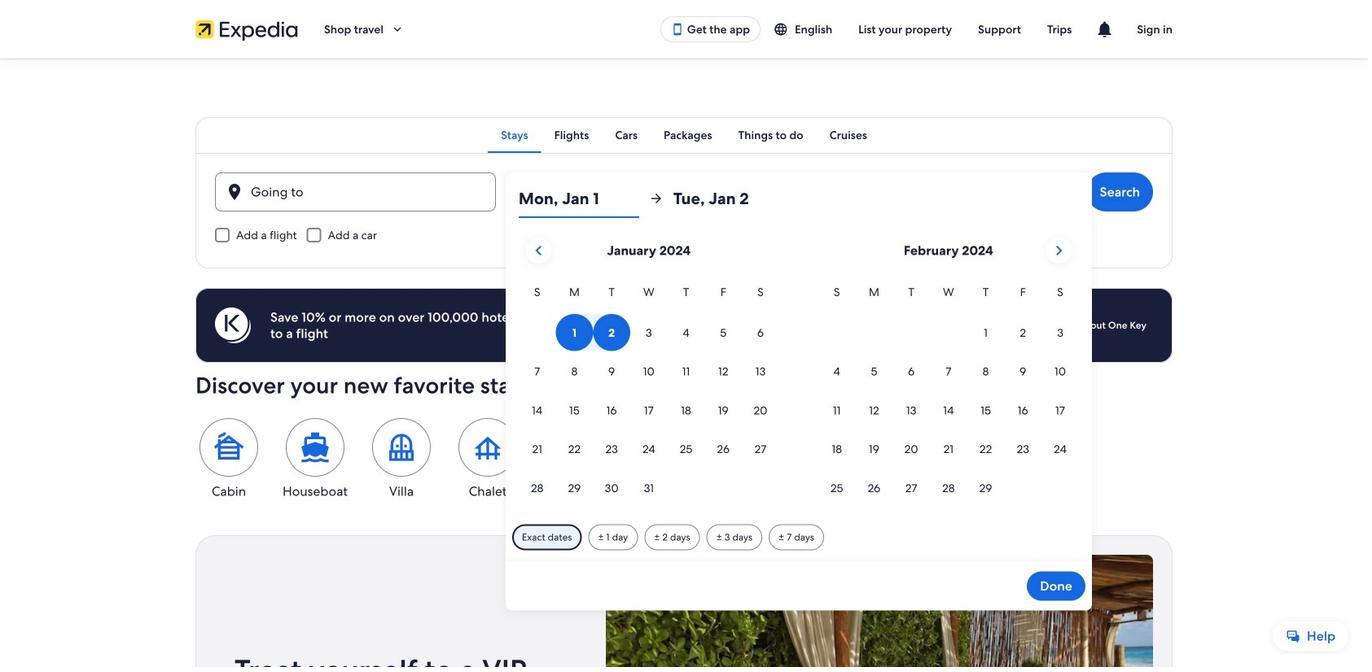 Task type: locate. For each thing, give the bounding box(es) containing it.
january 2024 element
[[519, 283, 779, 509]]

shop travel image
[[390, 22, 405, 37]]

tab list
[[195, 117, 1173, 153]]

main content
[[0, 59, 1368, 668]]

february 2024 element
[[818, 283, 1079, 509]]

application
[[519, 231, 1079, 509]]

download the app button image
[[671, 23, 684, 36]]



Task type: vqa. For each thing, say whether or not it's contained in the screenshot.
medium image
no



Task type: describe. For each thing, give the bounding box(es) containing it.
communication center icon image
[[1095, 20, 1114, 39]]

next month image
[[1049, 241, 1069, 261]]

directional image
[[649, 191, 664, 206]]

previous month image
[[529, 241, 549, 261]]

expedia logo image
[[195, 18, 298, 41]]

small image
[[774, 22, 795, 37]]



